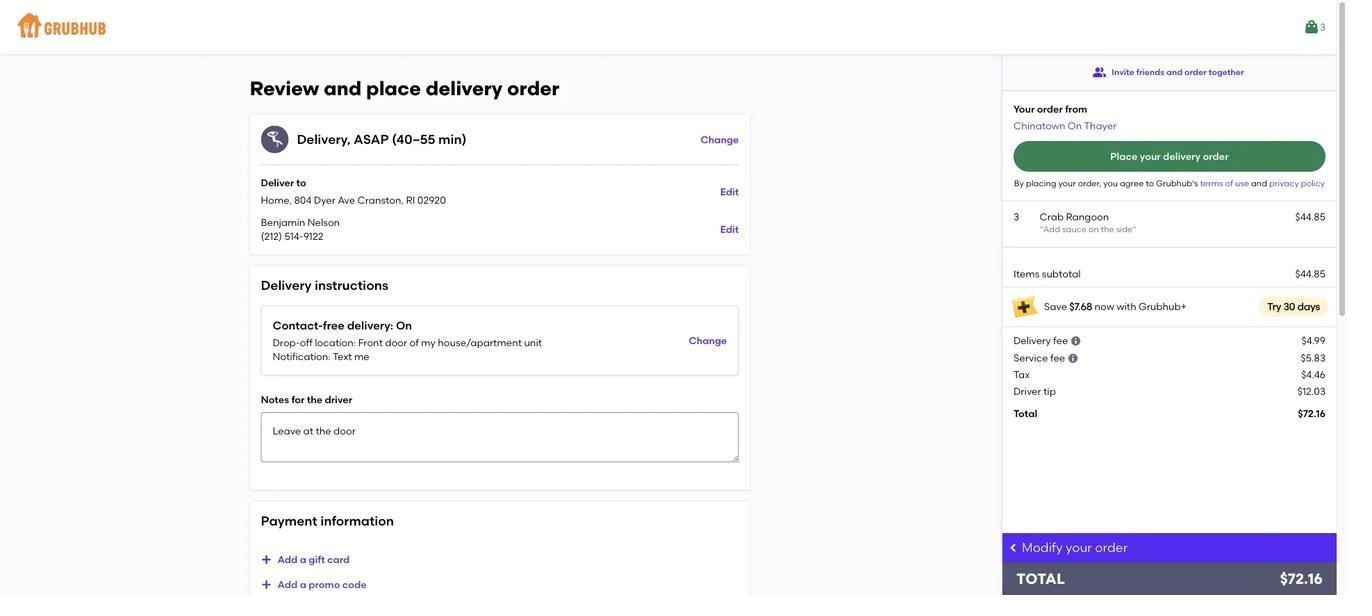 Task type: vqa. For each thing, say whether or not it's contained in the screenshot.


Task type: describe. For each thing, give the bounding box(es) containing it.
crab rangoon
[[1040, 210, 1110, 222]]

place your delivery order
[[1111, 150, 1229, 162]]

your for place
[[1141, 150, 1161, 162]]

people icon image
[[1093, 65, 1107, 79]]

(212)
[[261, 230, 282, 242]]

1 horizontal spatial to
[[1146, 178, 1155, 188]]

invite friends and order together button
[[1093, 60, 1245, 85]]

and inside button
[[1167, 67, 1183, 77]]

try 30 days
[[1268, 301, 1321, 313]]

1 vertical spatial 3
[[1014, 210, 1020, 222]]

add for add a promo code
[[278, 579, 298, 590]]

privacy
[[1270, 178, 1300, 188]]

policy
[[1302, 178, 1326, 188]]

drop-
[[273, 337, 300, 349]]

promo
[[309, 579, 340, 590]]

rangoon
[[1067, 210, 1110, 222]]

information
[[321, 513, 394, 529]]

add for add a gift card
[[278, 554, 298, 565]]

contact-
[[273, 318, 323, 332]]

min)
[[439, 132, 467, 147]]

$44.85 for $44.85
[[1296, 268, 1326, 280]]

the inside "$44.85 " add sauce on the side ""
[[1102, 224, 1115, 234]]

invite
[[1113, 67, 1135, 77]]

driver
[[1014, 386, 1042, 397]]

$4.99
[[1302, 334, 1326, 346]]

main navigation navigation
[[0, 0, 1338, 54]]

delivery fee
[[1014, 334, 1069, 346]]

items
[[1014, 268, 1040, 280]]

door
[[385, 337, 407, 349]]

30
[[1284, 301, 1296, 313]]

my
[[421, 337, 436, 349]]

agree
[[1121, 178, 1144, 188]]

modify
[[1023, 540, 1063, 555]]

ri
[[406, 194, 415, 206]]

review and place delivery order
[[250, 77, 560, 100]]

benjamin
[[261, 216, 305, 228]]

deliver to home , 804 dyer ave cranston , ri 02920
[[261, 177, 446, 206]]

days
[[1298, 301, 1321, 313]]

free
[[323, 318, 345, 332]]

thayer
[[1085, 120, 1117, 131]]

gift
[[309, 554, 325, 565]]

cranston
[[358, 194, 401, 206]]

:
[[391, 318, 394, 332]]

2 " from the left
[[1133, 224, 1137, 234]]

driver tip
[[1014, 386, 1057, 397]]

grubhub's
[[1157, 178, 1199, 188]]

crab
[[1040, 210, 1064, 222]]

nelson
[[308, 216, 340, 228]]

delivery instructions
[[261, 278, 389, 293]]

subtotal
[[1043, 268, 1081, 280]]

subscription badge image
[[1011, 293, 1039, 321]]

with
[[1117, 301, 1137, 313]]

chinatown on thayer link
[[1014, 120, 1117, 131]]

you
[[1104, 178, 1119, 188]]

2 horizontal spatial ,
[[401, 194, 404, 206]]

invite friends and order together
[[1113, 67, 1245, 77]]

by placing your order, you agree to grubhub's terms of use and privacy policy
[[1015, 178, 1326, 188]]

to inside 'deliver to home , 804 dyer ave cranston , ri 02920'
[[296, 177, 306, 189]]

$5.83
[[1302, 352, 1326, 364]]

delivery up min)
[[426, 77, 503, 100]]

text
[[333, 351, 352, 363]]

order inside your order from chinatown on thayer
[[1038, 103, 1063, 115]]

review
[[250, 77, 319, 100]]

payment information
[[261, 513, 394, 529]]

try
[[1268, 301, 1282, 313]]

tip
[[1044, 386, 1057, 397]]

0 horizontal spatial ,
[[290, 194, 292, 206]]

(40–55
[[392, 132, 436, 147]]

off
[[300, 337, 313, 349]]

Notes for the driver text field
[[261, 412, 739, 462]]

notification:
[[273, 351, 331, 363]]

804
[[294, 194, 312, 206]]

from
[[1066, 103, 1088, 115]]

me
[[354, 351, 370, 363]]

unit
[[524, 337, 542, 349]]

terms
[[1201, 178, 1224, 188]]

terms of use link
[[1201, 178, 1252, 188]]

on
[[1089, 224, 1100, 234]]

$4.46
[[1302, 369, 1326, 381]]

place
[[1111, 150, 1138, 162]]

delivery icon image
[[261, 126, 289, 153]]

a for gift
[[300, 554, 307, 565]]

instructions
[[315, 278, 389, 293]]

deliver
[[261, 177, 294, 189]]

on for :
[[396, 318, 412, 332]]

now
[[1095, 301, 1115, 313]]

edit button for deliver to home , 804 dyer ave cranston , ri 02920
[[721, 179, 739, 204]]

delivery inside contact-free delivery : on drop-off location: front door of my house/apartment unit notification: text me
[[347, 318, 391, 332]]

your
[[1014, 103, 1035, 115]]

1 vertical spatial the
[[307, 393, 323, 405]]

dyer
[[314, 194, 336, 206]]

on for chinatown
[[1068, 120, 1083, 131]]

0 vertical spatial $72.16
[[1299, 408, 1326, 420]]



Task type: locate. For each thing, give the bounding box(es) containing it.
1 vertical spatial edit button
[[721, 217, 739, 242]]

edit button for benjamin nelson (212) 514-9122
[[721, 217, 739, 242]]

a inside add a promo code 'button'
[[300, 579, 307, 590]]

to
[[296, 177, 306, 189], [1146, 178, 1155, 188]]

edit for deliver to home , 804 dyer ave cranston , ri 02920
[[721, 186, 739, 197]]

1 horizontal spatial ,
[[347, 132, 351, 147]]

svg image
[[1071, 335, 1082, 346], [261, 554, 272, 565], [261, 579, 272, 590]]

your order from chinatown on thayer
[[1014, 103, 1117, 131]]

2 edit from the top
[[721, 223, 739, 235]]

1 horizontal spatial and
[[1167, 67, 1183, 77]]

1 vertical spatial change
[[689, 335, 727, 346]]

benjamin nelson (212) 514-9122
[[261, 216, 340, 242]]

0 vertical spatial change button
[[701, 127, 739, 152]]

1 edit button from the top
[[721, 179, 739, 204]]

your for modify
[[1066, 540, 1093, 555]]

add inside 'button'
[[278, 579, 298, 590]]

0 vertical spatial $44.85
[[1296, 210, 1326, 222]]

0 vertical spatial delivery
[[261, 278, 312, 293]]

svg image for add a gift card
[[261, 554, 272, 565]]

3
[[1321, 21, 1326, 33], [1014, 210, 1020, 222]]

1 horizontal spatial svg image
[[1068, 353, 1079, 364]]

3 button
[[1304, 15, 1326, 40]]

delivery
[[426, 77, 503, 100], [297, 132, 347, 147], [1164, 150, 1201, 162], [347, 318, 391, 332]]

a for promo
[[300, 579, 307, 590]]

0 vertical spatial svg image
[[1071, 335, 1082, 346]]

1 vertical spatial your
[[1059, 178, 1077, 188]]

together
[[1209, 67, 1245, 77]]

on inside contact-free delivery : on drop-off location: front door of my house/apartment unit notification: text me
[[396, 318, 412, 332]]

change
[[701, 134, 739, 145], [689, 335, 727, 346]]

change button for drop-off location:
[[689, 328, 727, 353]]

side
[[1117, 224, 1133, 234]]

, left ri
[[401, 194, 404, 206]]

notes
[[261, 393, 289, 405]]

1 vertical spatial $44.85
[[1296, 268, 1326, 280]]

$12.03
[[1298, 386, 1326, 397]]

1 vertical spatial a
[[300, 579, 307, 590]]

$7.68
[[1070, 301, 1093, 313]]

2 vertical spatial your
[[1066, 540, 1093, 555]]

for
[[292, 393, 305, 405]]

edit for benjamin nelson (212) 514-9122
[[721, 223, 739, 235]]

service
[[1014, 352, 1049, 364]]

delivery inside the place your delivery order button
[[1164, 150, 1201, 162]]

1 vertical spatial edit
[[721, 223, 739, 235]]

edit button
[[721, 179, 739, 204], [721, 217, 739, 242]]

change for asap (40–55 min)
[[701, 134, 739, 145]]

use
[[1236, 178, 1250, 188]]

0 horizontal spatial on
[[396, 318, 412, 332]]

add inside button
[[278, 554, 298, 565]]

of left my
[[410, 337, 419, 349]]

delivery up 'grubhub's'
[[1164, 150, 1201, 162]]

contact-free delivery : on drop-off location: front door of my house/apartment unit notification: text me
[[273, 318, 542, 363]]

$44.85
[[1296, 210, 1326, 222], [1296, 268, 1326, 280]]

1 vertical spatial on
[[396, 318, 412, 332]]

1 vertical spatial delivery
[[1014, 334, 1052, 346]]

add left gift
[[278, 554, 298, 565]]

, left the 804
[[290, 194, 292, 206]]

$44.85 " add sauce on the side "
[[1040, 210, 1326, 234]]

add a promo code button
[[261, 572, 367, 595]]

front
[[358, 337, 383, 349]]

your right place
[[1141, 150, 1161, 162]]

1 horizontal spatial "
[[1133, 224, 1137, 234]]

of left use
[[1226, 178, 1234, 188]]

total down modify
[[1017, 570, 1066, 588]]

chinatown
[[1014, 120, 1066, 131]]

svg image inside add a promo code 'button'
[[261, 579, 272, 590]]

svg image right service fee
[[1068, 353, 1079, 364]]

save
[[1045, 301, 1068, 313]]

1 horizontal spatial delivery
[[1014, 334, 1052, 346]]

0 vertical spatial the
[[1102, 224, 1115, 234]]

tax
[[1014, 369, 1030, 381]]

$44.85 for $44.85 " add sauce on the side "
[[1296, 210, 1326, 222]]

total
[[1014, 408, 1038, 420], [1017, 570, 1066, 588]]

add a promo code
[[278, 579, 367, 590]]

on right :
[[396, 318, 412, 332]]

0 horizontal spatial delivery
[[261, 278, 312, 293]]

home
[[261, 194, 290, 206]]

2 $44.85 from the top
[[1296, 268, 1326, 280]]

change for drop-off location:
[[689, 335, 727, 346]]

friends
[[1137, 67, 1165, 77]]

payment
[[261, 513, 317, 529]]

delivery up contact- at the left of page
[[261, 278, 312, 293]]

" right on
[[1133, 224, 1137, 234]]

2 vertical spatial svg image
[[261, 579, 272, 590]]

1 vertical spatial svg image
[[1009, 542, 1020, 553]]

0 vertical spatial on
[[1068, 120, 1083, 131]]

privacy policy link
[[1270, 178, 1326, 188]]

svg image inside add a gift card button
[[261, 554, 272, 565]]

grubhub+
[[1139, 301, 1187, 313]]

asap
[[354, 132, 389, 147]]

$44.85 down policy
[[1296, 210, 1326, 222]]

placing
[[1027, 178, 1057, 188]]

sauce
[[1063, 224, 1087, 234]]

2 vertical spatial add
[[278, 579, 298, 590]]

card
[[327, 554, 350, 565]]

svg image down $7.68
[[1071, 335, 1082, 346]]

1 edit from the top
[[721, 186, 739, 197]]

svg image
[[1068, 353, 1079, 364], [1009, 542, 1020, 553]]

delivery for delivery fee
[[1014, 334, 1052, 346]]

code
[[343, 579, 367, 590]]

0 horizontal spatial and
[[324, 77, 362, 100]]

514-
[[285, 230, 304, 242]]

02920
[[418, 194, 446, 206]]

0 vertical spatial of
[[1226, 178, 1234, 188]]

1 $44.85 from the top
[[1296, 210, 1326, 222]]

delivery up front
[[347, 318, 391, 332]]

a left 'promo'
[[300, 579, 307, 590]]

0 vertical spatial total
[[1014, 408, 1038, 420]]

1 horizontal spatial of
[[1226, 178, 1234, 188]]

add a gift card
[[278, 554, 350, 565]]

1 " from the left
[[1040, 224, 1044, 234]]

1 vertical spatial $72.16
[[1281, 570, 1324, 588]]

2 a from the top
[[300, 579, 307, 590]]

items subtotal
[[1014, 268, 1081, 280]]

0 horizontal spatial of
[[410, 337, 419, 349]]

and
[[1167, 67, 1183, 77], [324, 77, 362, 100], [1252, 178, 1268, 188]]

modify your order
[[1023, 540, 1128, 555]]

add down crab
[[1044, 224, 1061, 234]]

order,
[[1079, 178, 1102, 188]]

1 vertical spatial change button
[[689, 328, 727, 353]]

and right friends
[[1167, 67, 1183, 77]]

to right agree
[[1146, 178, 1155, 188]]

delivery up service
[[1014, 334, 1052, 346]]

1 vertical spatial total
[[1017, 570, 1066, 588]]

fee for service fee
[[1051, 352, 1066, 364]]

delivery for delivery instructions
[[261, 278, 312, 293]]

fee down delivery fee
[[1051, 352, 1066, 364]]

0 vertical spatial svg image
[[1068, 353, 1079, 364]]

1 horizontal spatial on
[[1068, 120, 1083, 131]]

of
[[1226, 178, 1234, 188], [410, 337, 419, 349]]

0 horizontal spatial "
[[1040, 224, 1044, 234]]

0 vertical spatial edit button
[[721, 179, 739, 204]]

by
[[1015, 178, 1025, 188]]

your left the order,
[[1059, 178, 1077, 188]]

change button
[[701, 127, 739, 152], [689, 328, 727, 353]]

on inside your order from chinatown on thayer
[[1068, 120, 1083, 131]]

add down add a gift card button
[[278, 579, 298, 590]]

$44.85 up days
[[1296, 268, 1326, 280]]

fee up service fee
[[1054, 334, 1069, 346]]

0 vertical spatial add
[[1044, 224, 1061, 234]]

the right for
[[307, 393, 323, 405]]

add a gift card button
[[261, 547, 350, 572]]

1 vertical spatial of
[[410, 337, 419, 349]]

your inside button
[[1141, 150, 1161, 162]]

, left asap
[[347, 132, 351, 147]]

and right use
[[1252, 178, 1268, 188]]

9122
[[304, 230, 324, 242]]

0 horizontal spatial 3
[[1014, 210, 1020, 222]]

svg image left modify
[[1009, 542, 1020, 553]]

place your delivery order button
[[1014, 141, 1326, 172]]

1 vertical spatial add
[[278, 554, 298, 565]]

svg image down add a gift card button
[[261, 579, 272, 590]]

to up the 804
[[296, 177, 306, 189]]

svg image for add a promo code
[[261, 579, 272, 590]]

0 vertical spatial your
[[1141, 150, 1161, 162]]

1 horizontal spatial the
[[1102, 224, 1115, 234]]

0 vertical spatial edit
[[721, 186, 739, 197]]

0 horizontal spatial svg image
[[1009, 542, 1020, 553]]

location:
[[315, 337, 356, 349]]

on
[[1068, 120, 1083, 131], [396, 318, 412, 332]]

3 inside button
[[1321, 21, 1326, 33]]

1 horizontal spatial 3
[[1321, 21, 1326, 33]]

0 horizontal spatial to
[[296, 177, 306, 189]]

notes for the driver
[[261, 393, 353, 405]]

a
[[300, 554, 307, 565], [300, 579, 307, 590]]

fee
[[1054, 334, 1069, 346], [1051, 352, 1066, 364]]

service fee
[[1014, 352, 1066, 364]]

change button for asap (40–55 min)
[[701, 127, 739, 152]]

1 vertical spatial fee
[[1051, 352, 1066, 364]]

delivery right delivery icon
[[297, 132, 347, 147]]

your right modify
[[1066, 540, 1093, 555]]

on down from
[[1068, 120, 1083, 131]]

2 edit button from the top
[[721, 217, 739, 242]]

0 vertical spatial fee
[[1054, 334, 1069, 346]]

place
[[366, 77, 421, 100]]

svg image down payment
[[261, 554, 272, 565]]

"
[[1040, 224, 1044, 234], [1133, 224, 1137, 234]]

1 vertical spatial svg image
[[261, 554, 272, 565]]

the
[[1102, 224, 1115, 234], [307, 393, 323, 405]]

fee for delivery fee
[[1054, 334, 1069, 346]]

and left place
[[324, 77, 362, 100]]

ave
[[338, 194, 355, 206]]

of inside contact-free delivery : on drop-off location: front door of my house/apartment unit notification: text me
[[410, 337, 419, 349]]

0 horizontal spatial the
[[307, 393, 323, 405]]

0 vertical spatial a
[[300, 554, 307, 565]]

a left gift
[[300, 554, 307, 565]]

a inside add a gift card button
[[300, 554, 307, 565]]

2 horizontal spatial and
[[1252, 178, 1268, 188]]

$72.16
[[1299, 408, 1326, 420], [1281, 570, 1324, 588]]

0 vertical spatial 3
[[1321, 21, 1326, 33]]

the right on
[[1102, 224, 1115, 234]]

total down driver
[[1014, 408, 1038, 420]]

,
[[347, 132, 351, 147], [290, 194, 292, 206], [401, 194, 404, 206]]

0 vertical spatial change
[[701, 134, 739, 145]]

" down crab
[[1040, 224, 1044, 234]]

save $7.68 now with grubhub+
[[1045, 301, 1187, 313]]

edit
[[721, 186, 739, 197], [721, 223, 739, 235]]

1 a from the top
[[300, 554, 307, 565]]

add inside "$44.85 " add sauce on the side ""
[[1044, 224, 1061, 234]]

$44.85 inside "$44.85 " add sauce on the side ""
[[1296, 210, 1326, 222]]



